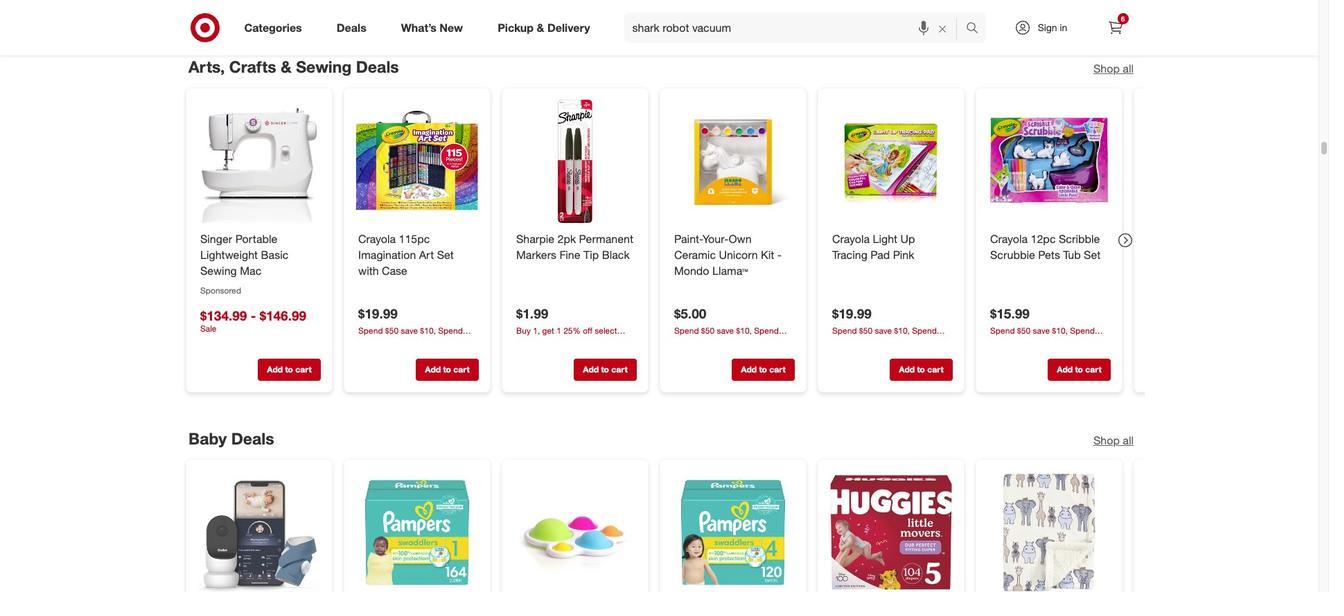 Task type: vqa. For each thing, say whether or not it's contained in the screenshot.


Task type: describe. For each thing, give the bounding box(es) containing it.
ceramic
[[674, 248, 716, 262]]

sharpie 2pk permanent markers fine tip black
[[516, 232, 633, 262]]

add to cart button for crayola 115pc imagination art set with case
[[416, 359, 479, 381]]

pink
[[893, 248, 914, 262]]

own
[[728, 232, 752, 246]]

$10, for crayola 12pc scribble scrubbie pets tub set
[[1052, 325, 1068, 336]]

cart for singer portable lightweight basic sewing mac
[[295, 364, 311, 375]]

add for crayola light up tracing pad pink
[[899, 364, 915, 375]]

scrubbie
[[990, 248, 1035, 262]]

5 spend from the left
[[358, 326, 383, 336]]

add to cart for crayola 12pc scribble scrubbie pets tub set
[[1057, 364, 1102, 375]]

sponsored
[[200, 285, 241, 296]]

$25 for scrubbie
[[1030, 337, 1043, 348]]

pickup for pickup & delivery
[[498, 21, 534, 34]]

$19.99 spend $50 save $10, spend $100 save $25 on select toys for with
[[358, 306, 465, 348]]

tip
[[583, 248, 599, 262]]

$50 for crayola 12pc scribble scrubbie pets tub set
[[1017, 325, 1031, 336]]

llama™
[[712, 264, 748, 278]]

crayola 12pc scribble scrubbie pets tub set
[[990, 232, 1101, 262]]

sharpie inside $1.99 buy 1, get 1 25% off select sharpie items
[[516, 337, 545, 348]]

pickup & delivery link
[[486, 12, 608, 43]]

crayola light up tracing pad pink
[[832, 232, 915, 262]]

same
[[391, 13, 420, 26]]

imagination
[[358, 248, 416, 262]]

shop inside 'button'
[[285, 13, 311, 26]]

$50 for crayola light up tracing pad pink
[[859, 325, 872, 336]]

lightweight
[[200, 248, 258, 262]]

add to cart button for crayola 12pc scribble scrubbie pets tub set
[[1048, 359, 1111, 381]]

sharpie inside sharpie 2pk permanent markers fine tip black
[[516, 232, 554, 246]]

crafts
[[229, 57, 276, 76]]

arts,
[[188, 57, 224, 76]]

$15.99 spend $50 save $10, spend $100 save $25 on select toys
[[990, 305, 1097, 348]]

select for crayola 12pc scribble scrubbie pets tub set
[[1057, 337, 1080, 348]]

$50 for paint-your-own ceramic unicorn kit - mondo llama™
[[701, 326, 714, 336]]

$134.99 - $146.99 sale
[[200, 307, 306, 334]]

crayola 115pc imagination art set with case link
[[358, 231, 476, 279]]

same day delivery button
[[366, 4, 494, 35]]

add for singer portable lightweight basic sewing mac
[[267, 364, 283, 375]]

what's new link
[[389, 12, 481, 43]]

deals link
[[325, 12, 384, 43]]

what's new
[[401, 21, 463, 34]]

add to cart for crayola light up tracing pad pink
[[899, 364, 944, 375]]

sign
[[1038, 21, 1058, 33]]

select for crayola 115pc imagination art set with case
[[425, 338, 447, 348]]

3 spend from the left
[[990, 325, 1015, 336]]

fine
[[559, 248, 580, 262]]

cart for sharpie 2pk permanent markers fine tip black
[[611, 364, 627, 375]]

115pc
[[399, 232, 430, 246]]

to for crayola 12pc scribble scrubbie pets tub set
[[1075, 364, 1083, 375]]

paint-
[[674, 232, 702, 246]]

$15.99
[[990, 305, 1030, 321]]

$25 for art
[[398, 338, 411, 348]]

to for paint-your-own ceramic unicorn kit - mondo llama™
[[759, 364, 767, 375]]

spend $50 save $10, spend $100 save $25 on select toys button for tub
[[990, 325, 1111, 348]]

2 vertical spatial deals
[[231, 429, 274, 448]]

set inside crayola 12pc scribble scrubbie pets tub set
[[1084, 248, 1101, 262]]

add to cart for paint-your-own ceramic unicorn kit - mondo llama™
[[741, 364, 786, 375]]

get
[[542, 325, 554, 336]]

day
[[423, 13, 442, 26]]

shop all link for baby deals
[[1094, 433, 1134, 449]]

store
[[326, 13, 351, 26]]

What can we help you find? suggestions appear below search field
[[624, 12, 969, 43]]

add for sharpie 2pk permanent markers fine tip black
[[583, 364, 599, 375]]

0 vertical spatial sewing
[[296, 57, 351, 76]]

spend $50 save $10, spend $100 save $25 on select toys button for kit
[[674, 325, 795, 348]]

paint-your-own ceramic unicorn kit - mondo llama™
[[674, 232, 782, 278]]

basic
[[261, 248, 288, 262]]

mondo
[[674, 264, 709, 278]]

set inside crayola 115pc imagination art set with case
[[437, 248, 454, 262]]

$100 for paint-your-own ceramic unicorn kit - mondo llama™
[[674, 338, 692, 348]]

pets
[[1038, 248, 1060, 262]]

8 spend from the left
[[754, 326, 779, 336]]

hudson baby infant boy plush blanket with faux shearling back, royal safari, one size image
[[987, 472, 1111, 593]]

$5.00 spend $50 save $10, spend $100 save $25 on select toys
[[674, 306, 781, 348]]

permanent
[[579, 232, 633, 246]]

shop in store
[[285, 13, 351, 26]]

up
[[901, 232, 915, 246]]

baby
[[188, 429, 227, 448]]

buy 1, get 1 25% off select sharpie items button
[[516, 325, 637, 348]]

6 spend from the left
[[438, 326, 463, 336]]

- inside $134.99 - $146.99 sale
[[250, 307, 256, 323]]

$146.99
[[259, 307, 306, 323]]

paint-your-own ceramic unicorn kit - mondo llama™ link
[[674, 231, 792, 279]]

1 spend from the left
[[832, 325, 857, 336]]

select for crayola light up tracing pad pink
[[899, 337, 922, 348]]

add to cart for sharpie 2pk permanent markers fine tip black
[[583, 364, 627, 375]]

$100 for crayola 12pc scribble scrubbie pets tub set
[[990, 337, 1008, 348]]

categories link
[[233, 12, 319, 43]]

add for paint-your-own ceramic unicorn kit - mondo llama™
[[741, 364, 757, 375]]

delivery for pickup & delivery
[[548, 21, 590, 34]]

singer portable lightweight basic sewing mac
[[200, 232, 288, 278]]

crayola 115pc imagination art set with case
[[358, 232, 454, 278]]

1,
[[533, 325, 540, 336]]

- inside paint-your-own ceramic unicorn kit - mondo llama™
[[777, 248, 782, 262]]

with
[[358, 264, 379, 278]]

shop all for baby deals
[[1094, 434, 1134, 447]]

on for tub
[[1046, 337, 1055, 348]]

black
[[602, 248, 630, 262]]

crayola 12pc scribble scrubbie pets tub set link
[[990, 231, 1108, 263]]

shop all link for arts, crafts & sewing deals
[[1094, 61, 1134, 77]]

tub
[[1063, 248, 1081, 262]]

$1.99 buy 1, get 1 25% off select sharpie items
[[516, 305, 617, 348]]

4 spend from the left
[[1070, 325, 1095, 336]]

in for sign
[[1060, 21, 1068, 33]]

0 vertical spatial &
[[537, 21, 545, 34]]

toys for crayola 12pc scribble scrubbie pets tub set
[[1082, 337, 1097, 348]]

7 spend from the left
[[674, 326, 699, 336]]

6 link
[[1100, 12, 1131, 43]]

cart for crayola 12pc scribble scrubbie pets tub set
[[1085, 364, 1102, 375]]

sign in link
[[1003, 12, 1089, 43]]

shop all for arts, crafts & sewing deals
[[1094, 62, 1134, 76]]

$5.00
[[674, 306, 706, 322]]

crayola for crayola light up tracing pad pink
[[832, 232, 870, 246]]

1 vertical spatial deals
[[356, 57, 399, 76]]

pad
[[871, 248, 890, 262]]

on for pink
[[887, 337, 897, 348]]

shipping button
[[500, 4, 578, 35]]

$134.99
[[200, 307, 247, 323]]

what's
[[401, 21, 437, 34]]

tracing
[[832, 248, 867, 262]]



Task type: locate. For each thing, give the bounding box(es) containing it.
1 horizontal spatial &
[[537, 21, 545, 34]]

select for paint-your-own ceramic unicorn kit - mondo llama™
[[741, 338, 763, 348]]

in right sign
[[1060, 21, 1068, 33]]

sale
[[200, 324, 216, 334]]

pickup button
[[185, 4, 254, 35]]

2 spend from the left
[[912, 325, 937, 336]]

6
[[1121, 15, 1125, 23]]

crayola light up tracing pad pink link
[[832, 231, 950, 263]]

3 cart from the left
[[611, 364, 627, 375]]

deals down deals "link"
[[356, 57, 399, 76]]

spend $50 save $10, spend $100 save $25 on select toys button for with
[[358, 325, 479, 348]]

add to cart
[[267, 364, 311, 375], [425, 364, 469, 375], [583, 364, 627, 375], [741, 364, 786, 375], [899, 364, 944, 375], [1057, 364, 1102, 375]]

crayola inside crayola 12pc scribble scrubbie pets tub set
[[990, 232, 1028, 246]]

1 horizontal spatial delivery
[[548, 21, 590, 34]]

paint-your-own ceramic unicorn kit - mondo llama™ image
[[671, 100, 795, 223], [671, 100, 795, 223]]

0 horizontal spatial $19.99 spend $50 save $10, spend $100 save $25 on select toys
[[358, 306, 465, 348]]

in left store
[[314, 13, 323, 26]]

sharpie down the '1,'
[[516, 337, 545, 348]]

0 horizontal spatial delivery
[[445, 13, 485, 26]]

add to cart for singer portable lightweight basic sewing mac
[[267, 364, 311, 375]]

your-
[[702, 232, 729, 246]]

$25 inside '$5.00 spend $50 save $10, spend $100 save $25 on select toys'
[[714, 338, 727, 348]]

6 cart from the left
[[1085, 364, 1102, 375]]

sewing inside singer portable lightweight basic sewing mac
[[200, 264, 237, 278]]

4 to from the left
[[759, 364, 767, 375]]

6 add from the left
[[1057, 364, 1073, 375]]

sharpie up markers
[[516, 232, 554, 246]]

2pk
[[557, 232, 576, 246]]

2 shop all from the top
[[1094, 434, 1134, 447]]

$19.99 for crayola light up tracing pad pink
[[832, 305, 872, 321]]

4 add to cart button from the left
[[732, 359, 795, 381]]

shop for deals
[[1094, 434, 1120, 447]]

add to cart button for crayola light up tracing pad pink
[[890, 359, 953, 381]]

1 shop all link from the top
[[1094, 61, 1134, 77]]

delivery for same day delivery
[[445, 13, 485, 26]]

0 horizontal spatial set
[[437, 248, 454, 262]]

delivery inside button
[[445, 13, 485, 26]]

add to cart for crayola 115pc imagination art set with case
[[425, 364, 469, 375]]

sewing down the shop in store
[[296, 57, 351, 76]]

6 add to cart from the left
[[1057, 364, 1102, 375]]

sharpie 2pk permanent markers fine tip black image
[[513, 100, 637, 223], [513, 100, 637, 223]]

crayola up tracing
[[832, 232, 870, 246]]

1 add from the left
[[267, 364, 283, 375]]

crayola 115pc imagination art set with case image
[[355, 100, 479, 223], [355, 100, 479, 223]]

shop all
[[1094, 62, 1134, 76], [1094, 434, 1134, 447]]

search
[[960, 22, 993, 36]]

3 $50 from the left
[[385, 326, 398, 336]]

all for arts, crafts & sewing deals
[[1123, 62, 1134, 76]]

deals
[[337, 21, 367, 34], [356, 57, 399, 76], [231, 429, 274, 448]]

toys inside '$5.00 spend $50 save $10, spend $100 save $25 on select toys'
[[766, 338, 781, 348]]

3 to from the left
[[601, 364, 609, 375]]

$10, inside '$5.00 spend $50 save $10, spend $100 save $25 on select toys'
[[736, 326, 752, 336]]

0 vertical spatial sharpie
[[516, 232, 554, 246]]

art
[[419, 248, 434, 262]]

2 $10, from the left
[[1052, 325, 1068, 336]]

$25 inside $15.99 spend $50 save $10, spend $100 save $25 on select toys
[[1030, 337, 1043, 348]]

crayola light up tracing pad pink image
[[829, 100, 953, 223], [829, 100, 953, 223]]

2 crayola from the left
[[832, 232, 870, 246]]

set right tub
[[1084, 248, 1101, 262]]

add to cart button for paint-your-own ceramic unicorn kit - mondo llama™
[[732, 359, 795, 381]]

$19.99 down the with
[[358, 306, 397, 322]]

2 spend $50 save $10, spend $100 save $25 on select toys button from the left
[[990, 325, 1111, 348]]

3 $10, from the left
[[420, 326, 436, 336]]

3 add to cart from the left
[[583, 364, 627, 375]]

categories
[[244, 21, 302, 34]]

spend $50 save $10, spend $100 save $25 on select toys button
[[832, 325, 953, 348], [990, 325, 1111, 348], [358, 325, 479, 348], [674, 325, 795, 348]]

4 add to cart from the left
[[741, 364, 786, 375]]

set
[[437, 248, 454, 262], [1084, 248, 1101, 262]]

$25
[[872, 337, 885, 348], [1030, 337, 1043, 348], [398, 338, 411, 348], [714, 338, 727, 348]]

on for kit
[[729, 338, 739, 348]]

&
[[537, 21, 545, 34], [280, 57, 291, 76]]

huggies little movers baby disposable diapers - (select size and count) image
[[829, 472, 953, 593], [829, 472, 953, 593]]

shipping
[[525, 13, 569, 26]]

to for singer portable lightweight basic sewing mac
[[285, 364, 293, 375]]

$100 inside '$5.00 spend $50 save $10, spend $100 save $25 on select toys'
[[674, 338, 692, 348]]

25%
[[563, 325, 581, 336]]

add to cart button for singer portable lightweight basic sewing mac
[[258, 359, 321, 381]]

-
[[777, 248, 782, 262], [250, 307, 256, 323]]

2 add to cart button from the left
[[416, 359, 479, 381]]

5 to from the left
[[917, 364, 925, 375]]

1 horizontal spatial in
[[1060, 21, 1068, 33]]

in inside 'button'
[[314, 13, 323, 26]]

5 add to cart button from the left
[[890, 359, 953, 381]]

shop all link
[[1094, 61, 1134, 77], [1094, 433, 1134, 449]]

1 $50 from the left
[[859, 325, 872, 336]]

case
[[382, 264, 407, 278]]

0 vertical spatial shop all link
[[1094, 61, 1134, 77]]

0 horizontal spatial $19.99
[[358, 306, 397, 322]]

all for baby deals
[[1123, 434, 1134, 447]]

$50 inside '$5.00 spend $50 save $10, spend $100 save $25 on select toys'
[[701, 326, 714, 336]]

1 to from the left
[[285, 364, 293, 375]]

2 vertical spatial shop
[[1094, 434, 1120, 447]]

fat brain toys dimpl baby and toddler learning toy image
[[513, 472, 637, 593], [513, 472, 637, 593]]

toys for paint-your-own ceramic unicorn kit - mondo llama™
[[766, 338, 781, 348]]

6 to from the left
[[1075, 364, 1083, 375]]

1 vertical spatial &
[[280, 57, 291, 76]]

6 add to cart button from the left
[[1048, 359, 1111, 381]]

2 shop all link from the top
[[1094, 433, 1134, 449]]

sharpie 2pk permanent markers fine tip black link
[[516, 231, 634, 263]]

sharpie
[[516, 232, 554, 246], [516, 337, 545, 348]]

same day delivery
[[391, 13, 485, 26]]

$10, inside $15.99 spend $50 save $10, spend $100 save $25 on select toys
[[1052, 325, 1068, 336]]

singer portable lightweight basic sewing mac link
[[200, 231, 318, 279]]

add to cart button for sharpie 2pk permanent markers fine tip black
[[574, 359, 637, 381]]

mac
[[240, 264, 261, 278]]

1 all from the top
[[1123, 62, 1134, 76]]

kit
[[761, 248, 774, 262]]

on inside '$5.00 spend $50 save $10, spend $100 save $25 on select toys'
[[729, 338, 739, 348]]

$19.99 spend $50 save $10, spend $100 save $25 on select toys
[[832, 305, 939, 348], [358, 306, 465, 348]]

2 add to cart from the left
[[425, 364, 469, 375]]

crayola up scrubbie
[[990, 232, 1028, 246]]

1 horizontal spatial pickup
[[498, 21, 534, 34]]

deals left same
[[337, 21, 367, 34]]

1 vertical spatial shop all link
[[1094, 433, 1134, 449]]

$10, for crayola light up tracing pad pink
[[894, 325, 910, 336]]

to for crayola 115pc imagination art set with case
[[443, 364, 451, 375]]

1 horizontal spatial sewing
[[296, 57, 351, 76]]

1 crayola from the left
[[358, 232, 396, 246]]

1
[[556, 325, 561, 336]]

0 vertical spatial deals
[[337, 21, 367, 34]]

toys
[[924, 337, 939, 348], [1082, 337, 1097, 348], [450, 338, 465, 348], [766, 338, 781, 348]]

search button
[[960, 12, 993, 46]]

4 $10, from the left
[[736, 326, 752, 336]]

pickup up arts, on the top left
[[211, 13, 245, 26]]

0 vertical spatial shop all
[[1094, 62, 1134, 76]]

3 crayola from the left
[[990, 232, 1028, 246]]

0 horizontal spatial -
[[250, 307, 256, 323]]

0 horizontal spatial crayola
[[358, 232, 396, 246]]

in for shop
[[314, 13, 323, 26]]

cart for crayola 115pc imagination art set with case
[[453, 364, 469, 375]]

select inside $15.99 spend $50 save $10, spend $100 save $25 on select toys
[[1057, 337, 1080, 348]]

3 add to cart button from the left
[[574, 359, 637, 381]]

4 add from the left
[[741, 364, 757, 375]]

4 $50 from the left
[[701, 326, 714, 336]]

1 vertical spatial sewing
[[200, 264, 237, 278]]

$10,
[[894, 325, 910, 336], [1052, 325, 1068, 336], [420, 326, 436, 336], [736, 326, 752, 336]]

0 horizontal spatial &
[[280, 57, 291, 76]]

0 horizontal spatial pickup
[[211, 13, 245, 26]]

singer
[[200, 232, 232, 246]]

spend $50 save $10, spend $100 save $25 on select toys button for pink
[[832, 325, 953, 348]]

4 cart from the left
[[769, 364, 786, 375]]

crayola inside crayola 115pc imagination art set with case
[[358, 232, 396, 246]]

$50
[[859, 325, 872, 336], [1017, 325, 1031, 336], [385, 326, 398, 336], [701, 326, 714, 336]]

shop in store button
[[259, 4, 360, 35]]

$100 for crayola 115pc imagination art set with case
[[358, 338, 376, 348]]

2 add from the left
[[425, 364, 441, 375]]

toys inside $15.99 spend $50 save $10, spend $100 save $25 on select toys
[[1082, 337, 1097, 348]]

pickup for pickup
[[211, 13, 245, 26]]

crayola 12pc scribble scrubbie pets tub set image
[[987, 100, 1111, 223], [987, 100, 1111, 223]]

crayola
[[358, 232, 396, 246], [832, 232, 870, 246], [990, 232, 1028, 246]]

to for crayola light up tracing pad pink
[[917, 364, 925, 375]]

select inside '$5.00 spend $50 save $10, spend $100 save $25 on select toys'
[[741, 338, 763, 348]]

1 cart from the left
[[295, 364, 311, 375]]

on inside $15.99 spend $50 save $10, spend $100 save $25 on select toys
[[1046, 337, 1055, 348]]

$50 inside $15.99 spend $50 save $10, spend $100 save $25 on select toys
[[1017, 325, 1031, 336]]

$50 for crayola 115pc imagination art set with case
[[385, 326, 398, 336]]

save
[[875, 325, 892, 336], [1033, 325, 1050, 336], [401, 326, 418, 336], [717, 326, 734, 336], [852, 337, 870, 348], [1011, 337, 1028, 348], [378, 338, 395, 348], [694, 338, 711, 348]]

pickup & delivery
[[498, 21, 590, 34]]

toys for crayola light up tracing pad pink
[[924, 337, 939, 348]]

pampers swaddlers active baby diapers - (select size and count) image
[[355, 472, 479, 593], [355, 472, 479, 593], [671, 472, 795, 593], [671, 472, 795, 593]]

to for sharpie 2pk permanent markers fine tip black
[[601, 364, 609, 375]]

3 spend $50 save $10, spend $100 save $25 on select toys button from the left
[[358, 325, 479, 348]]

1 sharpie from the top
[[516, 232, 554, 246]]

items
[[547, 337, 567, 348]]

all
[[1123, 62, 1134, 76], [1123, 434, 1134, 447]]

12pc
[[1031, 232, 1056, 246]]

0 vertical spatial -
[[777, 248, 782, 262]]

pickup right new
[[498, 21, 534, 34]]

off
[[583, 325, 592, 336]]

$19.99
[[832, 305, 872, 321], [358, 306, 397, 322]]

1 set from the left
[[437, 248, 454, 262]]

$100 inside $15.99 spend $50 save $10, spend $100 save $25 on select toys
[[990, 337, 1008, 348]]

$10, for paint-your-own ceramic unicorn kit - mondo llama™
[[736, 326, 752, 336]]

owlet dream duo 2 smart baby monitor - includes fda-cleared dream sock & hd video wifi camera image
[[197, 472, 321, 593], [197, 472, 321, 593]]

$19.99 down tracing
[[832, 305, 872, 321]]

1 vertical spatial shop
[[1094, 62, 1120, 76]]

deals inside deals "link"
[[337, 21, 367, 34]]

0 vertical spatial all
[[1123, 62, 1134, 76]]

sewing down lightweight
[[200, 264, 237, 278]]

2 sharpie from the top
[[516, 337, 545, 348]]

1 add to cart button from the left
[[258, 359, 321, 381]]

pickup inside button
[[211, 13, 245, 26]]

new
[[440, 21, 463, 34]]

cart for crayola light up tracing pad pink
[[927, 364, 944, 375]]

in
[[314, 13, 323, 26], [1060, 21, 1068, 33]]

2 all from the top
[[1123, 434, 1134, 447]]

crayola up imagination
[[358, 232, 396, 246]]

$19.99 spend $50 save $10, spend $100 save $25 on select toys for pink
[[832, 305, 939, 348]]

0 horizontal spatial sewing
[[200, 264, 237, 278]]

delivery
[[445, 13, 485, 26], [548, 21, 590, 34]]

1 horizontal spatial $19.99
[[832, 305, 872, 321]]

5 add from the left
[[899, 364, 915, 375]]

crayola for crayola 12pc scribble scrubbie pets tub set
[[990, 232, 1028, 246]]

spend
[[832, 325, 857, 336], [912, 325, 937, 336], [990, 325, 1015, 336], [1070, 325, 1095, 336], [358, 326, 383, 336], [438, 326, 463, 336], [674, 326, 699, 336], [754, 326, 779, 336]]

baby deals
[[188, 429, 274, 448]]

- right kit
[[777, 248, 782, 262]]

1 vertical spatial all
[[1123, 434, 1134, 447]]

$10, for crayola 115pc imagination art set with case
[[420, 326, 436, 336]]

set right art
[[437, 248, 454, 262]]

1 vertical spatial sharpie
[[516, 337, 545, 348]]

1 add to cart from the left
[[267, 364, 311, 375]]

unicorn
[[719, 248, 758, 262]]

singer portable lightweight basic sewing mac image
[[197, 100, 321, 223], [197, 100, 321, 223]]

1 vertical spatial -
[[250, 307, 256, 323]]

select inside $1.99 buy 1, get 1 25% off select sharpie items
[[595, 325, 617, 336]]

deals right baby
[[231, 429, 274, 448]]

2 cart from the left
[[453, 364, 469, 375]]

arts, crafts & sewing deals
[[188, 57, 399, 76]]

0 vertical spatial shop
[[285, 13, 311, 26]]

sign in
[[1038, 21, 1068, 33]]

1 vertical spatial shop all
[[1094, 434, 1134, 447]]

crayola inside "crayola light up tracing pad pink"
[[832, 232, 870, 246]]

$1.99
[[516, 305, 548, 321]]

toys for crayola 115pc imagination art set with case
[[450, 338, 465, 348]]

2 horizontal spatial crayola
[[990, 232, 1028, 246]]

cart for paint-your-own ceramic unicorn kit - mondo llama™
[[769, 364, 786, 375]]

1 spend $50 save $10, spend $100 save $25 on select toys button from the left
[[832, 325, 953, 348]]

$100
[[832, 337, 850, 348], [990, 337, 1008, 348], [358, 338, 376, 348], [674, 338, 692, 348]]

$100 for crayola light up tracing pad pink
[[832, 337, 850, 348]]

$25 for tracing
[[872, 337, 885, 348]]

crayola for crayola 115pc imagination art set with case
[[358, 232, 396, 246]]

5 add to cart from the left
[[899, 364, 944, 375]]

$19.99 for crayola 115pc imagination art set with case
[[358, 306, 397, 322]]

1 $10, from the left
[[894, 325, 910, 336]]

add for crayola 115pc imagination art set with case
[[425, 364, 441, 375]]

portable
[[235, 232, 277, 246]]

add for crayola 12pc scribble scrubbie pets tub set
[[1057, 364, 1073, 375]]

0 horizontal spatial in
[[314, 13, 323, 26]]

$25 for ceramic
[[714, 338, 727, 348]]

5 cart from the left
[[927, 364, 944, 375]]

light
[[873, 232, 897, 246]]

2 to from the left
[[443, 364, 451, 375]]

1 horizontal spatial set
[[1084, 248, 1101, 262]]

shop
[[285, 13, 311, 26], [1094, 62, 1120, 76], [1094, 434, 1120, 447]]

shop for crafts
[[1094, 62, 1120, 76]]

buy
[[516, 325, 531, 336]]

1 horizontal spatial $19.99 spend $50 save $10, spend $100 save $25 on select toys
[[832, 305, 939, 348]]

3 add from the left
[[583, 364, 599, 375]]

4 spend $50 save $10, spend $100 save $25 on select toys button from the left
[[674, 325, 795, 348]]

select
[[595, 325, 617, 336], [899, 337, 922, 348], [1057, 337, 1080, 348], [425, 338, 447, 348], [741, 338, 763, 348]]

- left $146.99
[[250, 307, 256, 323]]

on
[[887, 337, 897, 348], [1046, 337, 1055, 348], [413, 338, 423, 348], [729, 338, 739, 348]]

pickup
[[211, 13, 245, 26], [498, 21, 534, 34]]

scribble
[[1059, 232, 1100, 246]]

2 $50 from the left
[[1017, 325, 1031, 336]]

2 set from the left
[[1084, 248, 1101, 262]]

markers
[[516, 248, 556, 262]]

on for with
[[413, 338, 423, 348]]

1 shop all from the top
[[1094, 62, 1134, 76]]

1 horizontal spatial -
[[777, 248, 782, 262]]

1 horizontal spatial crayola
[[832, 232, 870, 246]]



